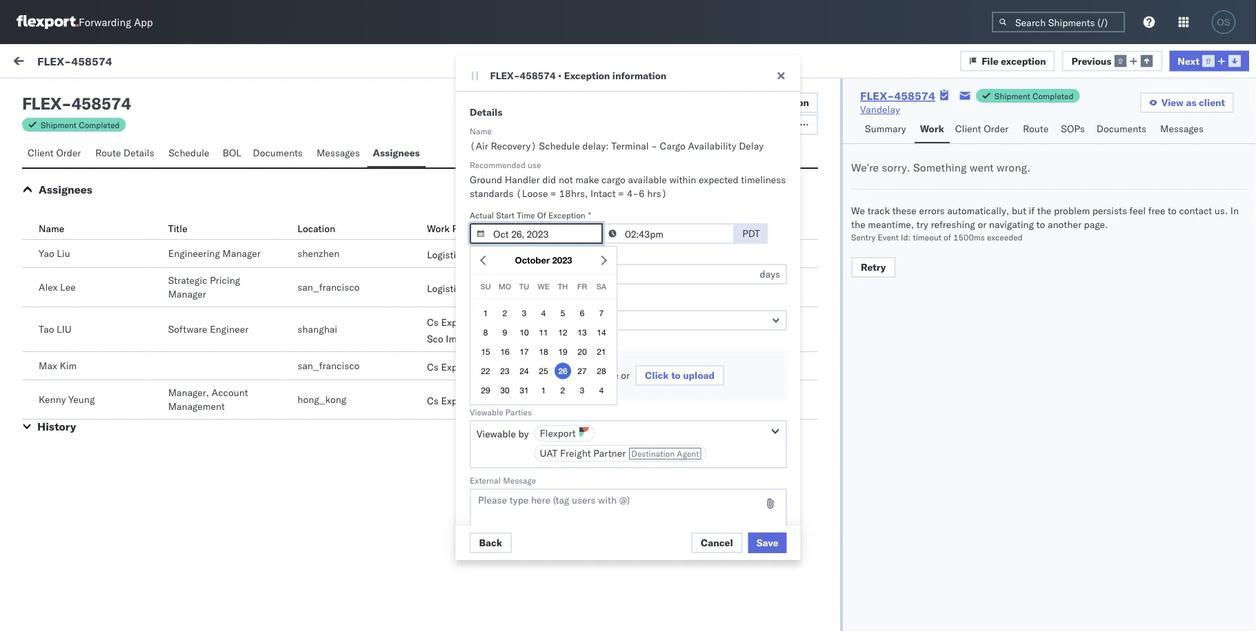 Task type: describe. For each thing, give the bounding box(es) containing it.
- down upload
[[703, 409, 709, 421]]

4 jason-test zhao from the top
[[67, 398, 140, 410]]

22 button
[[477, 363, 494, 380]]

parties
[[505, 407, 532, 418]]

2026, left 6:38
[[459, 533, 486, 545]]

these
[[893, 205, 917, 217]]

pst up flexport
[[535, 409, 552, 421]]

1 vertical spatial exception
[[548, 210, 585, 220]]

1 vertical spatial assignees
[[39, 183, 92, 197]]

1 horizontal spatial the
[[1037, 205, 1052, 217]]

summary
[[865, 123, 906, 135]]

1 test from the top
[[41, 297, 58, 309]]

next
[[1178, 55, 1200, 67]]

1 j z from the top
[[47, 151, 54, 160]]

17
[[520, 347, 529, 357]]

458574 down route button
[[1008, 160, 1044, 172]]

1 vertical spatial shipment completed
[[41, 120, 120, 130]]

1 zhao from the top
[[118, 149, 140, 161]]

0 horizontal spatial 1 button
[[477, 305, 494, 322]]

1 dec from the top
[[428, 160, 445, 172]]

23
[[500, 367, 510, 376]]

4 for the top 4 button
[[541, 309, 546, 318]]

as
[[1186, 97, 1197, 109]]

2 logistics manager from the top
[[427, 283, 507, 295]]

11 button
[[535, 325, 552, 341]]

page.
[[1084, 219, 1108, 231]]

1 vertical spatial or
[[621, 370, 630, 382]]

am for 12:35
[[524, 223, 539, 235]]

october 2023
[[515, 255, 572, 266]]

25 button
[[535, 363, 552, 380]]

2023
[[552, 255, 572, 266]]

0 vertical spatial order
[[984, 123, 1009, 135]]

3 jason- from the top
[[67, 336, 98, 348]]

0 horizontal spatial messages button
[[311, 141, 367, 168]]

0 horizontal spatial client order button
[[22, 141, 90, 168]]

0 vertical spatial 4 button
[[535, 305, 552, 322]]

shenzhen
[[298, 248, 340, 260]]

4 resize handle column header from the left
[[1232, 115, 1248, 632]]

1 horizontal spatial 1 button
[[535, 382, 552, 399]]

delay
[[739, 140, 763, 152]]

24
[[520, 367, 529, 376]]

in
[[1231, 205, 1239, 217]]

1 cs export from the top
[[427, 362, 470, 374]]

3 resize handle column header from the left
[[956, 115, 973, 632]]

0 vertical spatial exception
[[564, 70, 610, 82]]

458574 down the "if"
[[1008, 223, 1044, 235]]

flex- down automatically,
[[979, 223, 1008, 235]]

viewable for viewable parties
[[469, 407, 503, 418]]

8, for dec 8, 2026, 6:38 pm pst
[[448, 533, 457, 545]]

458574 up 'internal'
[[71, 54, 112, 68]]

MMM D, YYYY text field
[[469, 224, 603, 244]]

18 button
[[535, 344, 552, 360]]

2026, inside button
[[459, 471, 486, 483]]

viewable for viewable by
[[476, 428, 516, 441]]

2 test from the top
[[41, 359, 58, 372]]

18hrs,
[[559, 188, 588, 200]]

2 17, from the top
[[448, 409, 462, 421]]

1 dec 17, 2026, 6:47 pm pst from the top
[[428, 347, 552, 359]]

software engineer
[[168, 324, 248, 336]]

0 horizontal spatial assignees button
[[39, 183, 92, 197]]

work for related
[[1010, 120, 1028, 130]]

0 vertical spatial message
[[43, 120, 76, 130]]

pm up by
[[518, 409, 532, 421]]

1 vertical spatial file exception
[[745, 97, 809, 109]]

work inside button
[[134, 57, 157, 69]]

internal
[[93, 88, 126, 100]]

recommended
[[469, 160, 525, 170]]

pst inside button
[[529, 471, 546, 483]]

try
[[917, 219, 929, 231]]

1 horizontal spatial 3 button
[[574, 382, 591, 399]]

1 = from the left
[[550, 188, 556, 200]]

3 export from the top
[[441, 395, 470, 407]]

24 button
[[516, 363, 533, 380]]

1500ms
[[954, 232, 985, 243]]

458574 up vandelay
[[894, 89, 935, 103]]

1 vertical spatial 4 button
[[593, 382, 610, 399]]

14 button
[[593, 325, 610, 341]]

1 horizontal spatial exception
[[1001, 55, 1046, 67]]

2 z from the top
[[50, 337, 54, 346]]

documents for the right documents "button"
[[1097, 123, 1147, 135]]

within
[[669, 174, 696, 186]]

actual
[[469, 210, 494, 220]]

2 zhao from the top
[[118, 274, 140, 286]]

0 horizontal spatial shipment
[[41, 120, 77, 130]]

hrs)
[[647, 188, 667, 200]]

5 dec from the top
[[428, 409, 445, 421]]

1 horizontal spatial file
[[982, 55, 999, 67]]

0 vertical spatial messages
[[1161, 123, 1204, 135]]

3 z from the top
[[50, 399, 54, 408]]

18
[[539, 347, 548, 357]]

pst right 6:38
[[529, 533, 546, 545]]

2026, down the 29
[[465, 409, 492, 421]]

2026, down actual
[[465, 223, 492, 235]]

- up upload
[[703, 347, 709, 359]]

we track these errors automatically, but if the problem persists feel free to contact us. in the meantime, try refreshing or navigating to another page. sentry event id: timeout of 1500ms exceeded
[[851, 205, 1239, 243]]

0 vertical spatial 2 button
[[497, 305, 513, 322]]

1 horizontal spatial message
[[503, 476, 536, 486]]

- left 'internal'
[[61, 93, 71, 114]]

my
[[14, 53, 36, 72]]

related work item/shipment
[[979, 120, 1087, 130]]

7 dec from the top
[[428, 533, 445, 545]]

went
[[970, 161, 994, 175]]

of
[[537, 210, 546, 220]]

flex- left •
[[490, 70, 520, 82]]

2026, left mo
[[465, 285, 492, 297]]

20, for dec 20, 2026, 12:35 am pst
[[448, 223, 462, 235]]

2 jason- from the top
[[67, 274, 98, 286]]

1 vertical spatial client
[[28, 147, 54, 159]]

2 test from the top
[[98, 274, 116, 286]]

16 button
[[497, 344, 513, 360]]

timeout
[[913, 232, 942, 243]]

20
[[578, 347, 587, 357]]

external for external message
[[469, 476, 501, 486]]

2 dec from the top
[[428, 223, 445, 235]]

4-
[[627, 188, 639, 200]]

0 horizontal spatial the
[[851, 219, 866, 231]]

1 vertical spatial order
[[56, 147, 81, 159]]

save button
[[748, 533, 787, 554]]

31
[[520, 386, 529, 396]]

0 vertical spatial client
[[955, 123, 981, 135]]

pm inside button
[[512, 471, 526, 483]]

0 vertical spatial *
[[588, 210, 591, 220]]

1 horizontal spatial assignees button
[[367, 141, 426, 168]]

flexport. image
[[17, 15, 79, 29]]

flex- right my
[[37, 54, 71, 68]]

2 horizontal spatial to
[[1168, 205, 1177, 217]]

work for work responsibility
[[427, 223, 450, 235]]

1 vertical spatial completed
[[79, 120, 120, 130]]

flex- up vandelay
[[860, 89, 894, 103]]

2 vertical spatial exception
[[469, 297, 507, 307]]

458574 left •
[[520, 70, 556, 82]]

forwarding app
[[79, 16, 153, 29]]

1 for left 1 button
[[483, 309, 488, 318]]

3 test from the top
[[98, 336, 116, 348]]

1 vertical spatial to
[[1037, 219, 1045, 231]]

1 horizontal spatial messages button
[[1155, 117, 1211, 144]]

pst up cause
[[541, 285, 558, 297]]

month  2023-10 element
[[475, 304, 612, 400]]

drop
[[574, 370, 594, 382]]

3 j from the top
[[47, 337, 50, 346]]

tao
[[39, 324, 54, 336]]

save
[[757, 537, 779, 550]]

shanghai
[[298, 324, 337, 336]]

1 san_francisco from the top
[[298, 281, 360, 294]]

name (air recovery) schedule delay: terminal - cargo availability delay
[[469, 126, 763, 152]]

a
[[597, 370, 602, 382]]

pst up 25
[[535, 347, 552, 359]]

liu
[[57, 248, 70, 260]]

work for my
[[39, 53, 75, 72]]

click to upload button
[[635, 366, 724, 386]]

msg
[[61, 297, 79, 309]]

2 san_francisco from the top
[[298, 360, 360, 372]]

cs inside cs export sco import
[[427, 317, 439, 329]]

flex- down related
[[979, 160, 1008, 172]]

cancel button
[[691, 533, 743, 554]]

21 button
[[593, 344, 610, 360]]

0 vertical spatial 3 button
[[516, 305, 533, 322]]

route button
[[1018, 117, 1056, 144]]

yeung
[[68, 394, 95, 406]]

to inside button
[[671, 370, 680, 382]]

0 vertical spatial completed
[[1033, 91, 1074, 101]]

1 jason-test zhao from the top
[[67, 149, 140, 161]]

my work
[[14, 53, 75, 72]]

0 vertical spatial shipment completed
[[995, 91, 1074, 101]]

0 horizontal spatial file
[[745, 97, 762, 109]]

12:33
[[494, 285, 521, 297]]

make
[[575, 174, 599, 186]]

2 cs export from the top
[[427, 395, 470, 407]]

we for we track these errors automatically, but if the problem persists feel free to contact us. in the meantime, try refreshing or navigating to another page. sentry event id: timeout of 1500ms exceeded
[[851, 205, 865, 217]]

4 test from the top
[[98, 398, 116, 410]]

13
[[578, 328, 587, 338]]

dec 20, 2026, 12:35 am pst
[[428, 223, 558, 235]]

1 logistics from the top
[[427, 249, 466, 261]]

1 horizontal spatial client order button
[[950, 117, 1018, 144]]

- down -- : -- -- text field
[[703, 285, 709, 297]]

expected
[[699, 174, 738, 186]]

available
[[628, 174, 667, 186]]

manager inside 'strategic pricing manager'
[[168, 288, 206, 300]]

1 jason- from the top
[[67, 149, 98, 161]]

dec inside dec 8, 2026, 6:39 pm pst button
[[428, 471, 445, 483]]

we for we
[[538, 283, 550, 291]]

5
[[561, 309, 565, 318]]

4 dec from the top
[[428, 347, 445, 359]]

8, for dec 8, 2026, 6:39 pm pst
[[448, 471, 457, 483]]

flex- 458574 for dec 20, 2026, 12:35 am pst
[[979, 223, 1044, 235]]

recovery)
[[491, 140, 536, 152]]

manager down 'responsibility'
[[469, 249, 507, 261]]

1 j from the top
[[47, 151, 50, 160]]

flexport
[[539, 428, 576, 440]]

su
[[481, 283, 491, 291]]

automatically,
[[947, 205, 1009, 217]]

sco
[[427, 333, 443, 345]]

12:35
[[494, 223, 521, 235]]

pst up did at left
[[541, 160, 558, 172]]

bol
[[223, 147, 241, 159]]

- inside name (air recovery) schedule delay: terminal - cargo availability delay
[[651, 140, 657, 152]]

route for route details
[[95, 147, 121, 159]]

2 j from the top
[[47, 275, 50, 284]]

3 for the rightmost 3 button
[[580, 386, 585, 396]]

27 button
[[574, 363, 591, 380]]

flex-458574 link
[[860, 89, 935, 103]]

19 button
[[555, 344, 571, 360]]

0 horizontal spatial client order
[[28, 147, 81, 159]]

we're sorry. something went wrong.
[[851, 161, 1031, 175]]

6 button
[[574, 305, 591, 322]]

item/shipment
[[1031, 120, 1087, 130]]

19
[[558, 347, 568, 357]]

related
[[979, 120, 1008, 130]]

pm left 18
[[518, 347, 532, 359]]

pm right 6:38
[[512, 533, 526, 545]]

delay:
[[582, 140, 609, 152]]

internal (0)
[[93, 88, 147, 100]]

wrong.
[[997, 161, 1031, 175]]

did
[[542, 174, 556, 186]]

something
[[913, 161, 967, 175]]

vandelay link
[[860, 103, 900, 117]]



Task type: locate. For each thing, give the bounding box(es) containing it.
0 vertical spatial ttt
[[41, 173, 52, 185]]

1 horizontal spatial or
[[978, 219, 987, 231]]

6:47
[[494, 347, 515, 359], [494, 409, 515, 421]]

external inside 'button'
[[22, 88, 58, 100]]

1 cs from the top
[[427, 317, 439, 329]]

shipment completed down flex - 458574
[[41, 120, 120, 130]]

1 8, from the top
[[448, 471, 457, 483]]

file exception down search shipments (/) text box
[[982, 55, 1046, 67]]

time
[[517, 210, 535, 220], [537, 251, 556, 261]]

am for 12:33
[[524, 285, 539, 297]]

27
[[578, 367, 587, 376]]

2 button up 9 button
[[497, 305, 513, 322]]

j z
[[47, 151, 54, 160], [47, 337, 54, 346], [47, 399, 54, 408]]

1 horizontal spatial time
[[537, 251, 556, 261]]

1 vertical spatial assignees button
[[39, 183, 92, 197]]

3 down drag and drop a file or
[[580, 386, 585, 396]]

2 down and
[[561, 386, 565, 396]]

2 20, from the top
[[448, 223, 462, 235]]

shipment
[[995, 91, 1031, 101], [41, 120, 77, 130]]

previous
[[1072, 55, 1112, 67]]

- left save
[[703, 533, 709, 545]]

resize handle column header
[[405, 115, 422, 632], [680, 115, 697, 632], [956, 115, 973, 632], [1232, 115, 1248, 632]]

2026, up ground
[[465, 160, 492, 172]]

1 vertical spatial 6
[[580, 309, 585, 318]]

meantime,
[[868, 219, 914, 231]]

1 vertical spatial file
[[745, 97, 762, 109]]

458574
[[71, 54, 112, 68], [520, 70, 556, 82], [894, 89, 935, 103], [71, 93, 131, 114], [1008, 160, 1044, 172], [1008, 223, 1044, 235]]

0 vertical spatial file
[[982, 55, 999, 67]]

cs export down sco
[[427, 362, 470, 374]]

2 j z from the top
[[47, 337, 54, 346]]

4 jason- from the top
[[67, 398, 98, 410]]

upload
[[558, 96, 591, 108]]

3 test from the top
[[41, 422, 58, 434]]

1 vertical spatial am
[[524, 223, 539, 235]]

20, for dec 20, 2026, 12:33 am pst
[[448, 285, 462, 297]]

1 vertical spatial route
[[95, 147, 121, 159]]

0 vertical spatial 3
[[522, 309, 527, 318]]

8, left back
[[448, 533, 457, 545]]

(0) for external (0)
[[61, 88, 79, 100]]

name up (air
[[469, 126, 491, 136]]

tao liu
[[39, 324, 72, 336]]

export inside cs export sco import
[[441, 317, 470, 329]]

1 test from the top
[[98, 149, 116, 161]]

2 6:47 from the top
[[494, 409, 515, 421]]

3 20, from the top
[[448, 285, 462, 297]]

dec up cs export sco import
[[428, 285, 445, 297]]

0 vertical spatial z
[[50, 151, 54, 160]]

name inside name (air recovery) schedule delay: terminal - cargo availability delay
[[469, 126, 491, 136]]

1 horizontal spatial shipment completed
[[995, 91, 1074, 101]]

lee
[[60, 281, 76, 294]]

6 inside recommended use ground handler did not make cargo available within expected timeliness standards (loose = 18hrs, intact = 4-6 hrs)
[[639, 188, 645, 200]]

458574 down import work button
[[71, 93, 131, 114]]

client down "flex" at the left
[[28, 147, 54, 159]]

1 6:47 from the top
[[494, 347, 515, 359]]

4 j from the top
[[47, 399, 50, 408]]

documents button right 'sops'
[[1091, 117, 1155, 144]]

cs
[[427, 317, 439, 329], [427, 362, 439, 374], [427, 395, 439, 407]]

exception root cause *
[[469, 297, 557, 307]]

san_francisco up 'hong_kong' at the bottom left of page
[[298, 360, 360, 372]]

file up related
[[982, 55, 999, 67]]

test right yeung at the left of the page
[[98, 398, 116, 410]]

4 for bottom 4 button
[[599, 386, 604, 396]]

messages button
[[1155, 117, 1211, 144], [311, 141, 367, 168]]

viewable parties
[[469, 407, 532, 418]]

time for transit
[[537, 251, 556, 261]]

to right free
[[1168, 205, 1177, 217]]

2 = from the left
[[618, 188, 624, 200]]

z
[[50, 151, 54, 160], [50, 337, 54, 346], [50, 399, 54, 408]]

1 flex- 458574 from the top
[[979, 160, 1044, 172]]

next button
[[1170, 51, 1249, 71]]

external for external (0)
[[22, 88, 58, 100]]

*
[[588, 210, 591, 220], [555, 297, 557, 307]]

28
[[597, 367, 606, 376]]

flex-458574 • exception information
[[490, 70, 667, 82]]

software
[[168, 324, 207, 336]]

jason- up msg
[[67, 274, 98, 286]]

1 export from the top
[[441, 317, 470, 329]]

or right file
[[621, 370, 630, 382]]

am down actual start time of exception *
[[524, 223, 539, 235]]

completed up item/shipment at the top of page
[[1033, 91, 1074, 101]]

work for the work button
[[920, 123, 944, 135]]

0 horizontal spatial client
[[28, 147, 54, 159]]

work up something
[[920, 123, 944, 135]]

0 horizontal spatial details
[[124, 147, 154, 159]]

1 am from the top
[[524, 160, 539, 172]]

route for route
[[1023, 123, 1049, 135]]

20, for dec 20, 2026, 12:36 am pst
[[448, 160, 462, 172]]

th
[[558, 283, 568, 291]]

0 horizontal spatial *
[[555, 297, 557, 307]]

import work
[[102, 57, 157, 69]]

fr
[[577, 283, 587, 291]]

= left '4-'
[[618, 188, 624, 200]]

1 vertical spatial documents
[[253, 147, 303, 159]]

1 17, from the top
[[448, 347, 462, 359]]

time for start
[[517, 210, 535, 220]]

Search Shipments (/) text field
[[992, 12, 1125, 32]]

0 horizontal spatial flex-458574
[[37, 54, 112, 68]]

8
[[483, 328, 488, 338]]

0 horizontal spatial we
[[538, 283, 550, 291]]

2 vertical spatial export
[[441, 395, 470, 407]]

viewable
[[469, 407, 503, 418], [476, 428, 516, 441]]

- left cargo
[[651, 140, 657, 152]]

6
[[639, 188, 645, 200], [580, 309, 585, 318]]

agent
[[677, 449, 699, 459]]

(air
[[469, 140, 488, 152]]

1 horizontal spatial 4 button
[[593, 382, 610, 399]]

export left 22
[[441, 362, 470, 374]]

or
[[978, 219, 987, 231], [621, 370, 630, 382]]

2 vertical spatial cs
[[427, 395, 439, 407]]

2 horizontal spatial work
[[920, 123, 944, 135]]

3 for top 3 button
[[522, 309, 527, 318]]

0 vertical spatial assignees button
[[367, 141, 426, 168]]

dec left back
[[428, 533, 445, 545]]

os button
[[1208, 6, 1240, 38]]

time right transit
[[537, 251, 556, 261]]

1 resize handle column header from the left
[[405, 115, 422, 632]]

2026, up 22
[[465, 347, 492, 359]]

14
[[597, 328, 606, 338]]

17, left viewable parties
[[448, 409, 462, 421]]

8, left 6:39
[[448, 471, 457, 483]]

17 button
[[516, 344, 533, 360]]

0 vertical spatial client order
[[955, 123, 1009, 135]]

0 vertical spatial file exception
[[982, 55, 1046, 67]]

file up 'delay'
[[745, 97, 762, 109]]

mo
[[499, 283, 511, 291]]

manager up pricing
[[223, 248, 261, 260]]

attach files
[[469, 338, 515, 348]]

we inside we track these errors automatically, but if the problem persists feel free to contact us. in the meantime, try refreshing or navigating to another page. sentry event id: timeout of 1500ms exceeded
[[851, 205, 865, 217]]

(0) inside 'button'
[[61, 88, 79, 100]]

message down by
[[503, 476, 536, 486]]

0 vertical spatial we
[[851, 205, 865, 217]]

manager up exception root cause *
[[469, 283, 507, 295]]

1 horizontal spatial flex-458574
[[860, 89, 935, 103]]

2 vertical spatial z
[[50, 399, 54, 408]]

(0)
[[61, 88, 79, 100], [129, 88, 147, 100]]

test down flex - 458574
[[98, 149, 116, 161]]

Enter integers only number field
[[469, 264, 787, 285]]

alex lee
[[39, 281, 76, 294]]

pst down of
[[541, 223, 558, 235]]

logistics manager down estimated
[[427, 283, 507, 295]]

1 vertical spatial test
[[41, 359, 58, 372]]

zhao left the strategic
[[118, 274, 140, 286]]

bol button
[[217, 141, 247, 168]]

information
[[613, 70, 667, 82]]

schedule inside button
[[169, 147, 209, 159]]

6 inside button
[[580, 309, 585, 318]]

0 horizontal spatial shipment completed
[[41, 120, 120, 130]]

name
[[469, 126, 491, 136], [39, 223, 64, 235]]

1 horizontal spatial external
[[469, 476, 501, 486]]

1 logistics manager from the top
[[427, 249, 507, 261]]

name for name
[[39, 223, 64, 235]]

2 (0) from the left
[[129, 88, 147, 100]]

3 cs from the top
[[427, 395, 439, 407]]

Terminal text field
[[469, 310, 787, 331]]

2 ttt from the top
[[41, 235, 52, 247]]

logistics down work responsibility
[[427, 249, 466, 261]]

0 vertical spatial export
[[441, 317, 470, 329]]

details
[[469, 106, 502, 118], [124, 147, 154, 159]]

us.
[[1215, 205, 1228, 217]]

2 am from the top
[[524, 223, 539, 235]]

import inside cs export sco import
[[446, 333, 475, 345]]

0 horizontal spatial assignees
[[39, 183, 92, 197]]

j left lee
[[47, 275, 50, 284]]

but
[[1012, 205, 1027, 217]]

transit
[[509, 251, 535, 261]]

dec left 'responsibility'
[[428, 223, 445, 235]]

0 vertical spatial 20,
[[448, 160, 462, 172]]

- left pdt
[[703, 223, 709, 235]]

external message
[[469, 476, 536, 486]]

1 vertical spatial 1 button
[[535, 382, 552, 399]]

tu
[[519, 283, 529, 291]]

jason- up kim
[[67, 336, 98, 348]]

-- : -- -- text field
[[601, 224, 734, 244]]

0 vertical spatial 1
[[483, 309, 488, 318]]

file
[[605, 370, 618, 382]]

2 for the top the 2 button
[[503, 309, 507, 318]]

1 horizontal spatial details
[[469, 106, 502, 118]]

documents right sops button
[[1097, 123, 1147, 135]]

1 vertical spatial flex-458574
[[860, 89, 935, 103]]

23 button
[[497, 363, 513, 380]]

0 vertical spatial to
[[1168, 205, 1177, 217]]

manager down the strategic
[[168, 288, 206, 300]]

jason-test zhao right kenny
[[67, 398, 140, 410]]

3 dec from the top
[[428, 285, 445, 297]]

3 zhao from the top
[[118, 336, 140, 348]]

1 vertical spatial 20,
[[448, 223, 462, 235]]

order left route button
[[984, 123, 1009, 135]]

dec left recommended
[[428, 160, 445, 172]]

documents button right bol in the left top of the page
[[247, 141, 311, 168]]

0 vertical spatial logistics
[[427, 249, 466, 261]]

upload document button
[[548, 92, 718, 113]]

jason- right kenny
[[67, 398, 98, 410]]

details inside button
[[124, 147, 154, 159]]

16
[[500, 347, 510, 357]]

1 vertical spatial messages
[[317, 147, 360, 159]]

0 vertical spatial 2
[[503, 309, 507, 318]]

9 button
[[497, 325, 513, 341]]

flex- 458574 down but
[[979, 223, 1044, 235]]

client order down "flex" at the left
[[28, 147, 81, 159]]

attach
[[469, 338, 495, 348]]

flex- 458574 for dec 20, 2026, 12:36 am pst
[[979, 160, 1044, 172]]

test left kim
[[41, 359, 58, 372]]

0 vertical spatial details
[[469, 106, 502, 118]]

0 vertical spatial flex-458574
[[37, 54, 112, 68]]

6:47 up '23' at the bottom left of the page
[[494, 347, 515, 359]]

= down did at left
[[550, 188, 556, 200]]

0 horizontal spatial 1
[[483, 309, 488, 318]]

3 jason-test zhao from the top
[[67, 336, 140, 348]]

1 button down drag
[[535, 382, 552, 399]]

estimated transit time impact
[[469, 251, 584, 261]]

1 vertical spatial z
[[50, 337, 54, 346]]

export left the 29
[[441, 395, 470, 407]]

exception down dec 20, 2026, 12:33 am pst
[[469, 297, 507, 307]]

2 8, from the top
[[448, 533, 457, 545]]

availability
[[688, 140, 736, 152]]

cs down sco
[[427, 362, 439, 374]]

2 button
[[497, 305, 513, 322], [555, 382, 571, 399]]

external down viewable by
[[469, 476, 501, 486]]

1 horizontal spatial 2
[[561, 386, 565, 396]]

9
[[503, 328, 507, 338]]

0 horizontal spatial 3
[[522, 309, 527, 318]]

0 horizontal spatial messages
[[317, 147, 360, 159]]

1 vertical spatial logistics
[[427, 283, 466, 295]]

(loose
[[516, 188, 548, 200]]

dec 8, 2026, 6:39 pm pst button
[[8, 446, 1248, 508]]

3 down root
[[522, 309, 527, 318]]

1 horizontal spatial assignees
[[373, 147, 420, 159]]

4 down cause
[[541, 309, 546, 318]]

(0) inside button
[[129, 88, 147, 100]]

2 logistics from the top
[[427, 283, 466, 295]]

external down my work
[[22, 88, 58, 100]]

work left 'responsibility'
[[427, 223, 450, 235]]

import inside button
[[102, 57, 131, 69]]

2 export from the top
[[441, 362, 470, 374]]

to right click
[[671, 370, 680, 382]]

work inside button
[[920, 123, 944, 135]]

2 vertical spatial j z
[[47, 399, 54, 408]]

0 vertical spatial documents
[[1097, 123, 1147, 135]]

am for 12:36
[[524, 160, 539, 172]]

1 ttt from the top
[[41, 173, 52, 185]]

client right the work button
[[955, 123, 981, 135]]

3 am from the top
[[524, 285, 539, 297]]

1 vertical spatial 2
[[561, 386, 565, 396]]

uat freight partner destination agent
[[539, 448, 699, 460]]

kenny
[[39, 394, 66, 406]]

route details button
[[90, 141, 163, 168]]

1 horizontal spatial 1
[[541, 386, 546, 396]]

6 dec from the top
[[428, 471, 445, 483]]

1 vertical spatial cs export
[[427, 395, 470, 407]]

1 horizontal spatial file exception
[[982, 55, 1046, 67]]

25
[[539, 367, 548, 376]]

0 horizontal spatial 3 button
[[516, 305, 533, 322]]

1 vertical spatial 2 button
[[555, 382, 571, 399]]

work right related
[[1010, 120, 1028, 130]]

viewable down 29 "button"
[[469, 407, 503, 418]]

back
[[479, 537, 502, 550]]

j z up history 'button'
[[47, 399, 54, 408]]

1 horizontal spatial documents button
[[1091, 117, 1155, 144]]

client order button
[[950, 117, 1018, 144], [22, 141, 90, 168]]

work up 'internal (0)'
[[134, 57, 157, 69]]

17, down cs export sco import
[[448, 347, 462, 359]]

start
[[496, 210, 514, 220]]

1 (0) from the left
[[61, 88, 79, 100]]

0 horizontal spatial exception
[[764, 97, 809, 109]]

cs left the 29
[[427, 395, 439, 407]]

jason-test zhao up msg
[[67, 274, 140, 286]]

20,
[[448, 160, 462, 172], [448, 223, 462, 235], [448, 285, 462, 297]]

intact
[[590, 188, 616, 200]]

kenny yeung
[[39, 394, 95, 406]]

21
[[597, 347, 606, 357]]

4 zhao from the top
[[118, 398, 140, 410]]

feel
[[1130, 205, 1146, 217]]

j z down "flex" at the left
[[47, 151, 54, 160]]

0 vertical spatial exception
[[1001, 55, 1046, 67]]

0 horizontal spatial 4 button
[[535, 305, 552, 322]]

1 horizontal spatial name
[[469, 126, 491, 136]]

dec
[[428, 160, 445, 172], [428, 223, 445, 235], [428, 285, 445, 297], [428, 347, 445, 359], [428, 409, 445, 421], [428, 471, 445, 483], [428, 533, 445, 545]]

am up handler
[[524, 160, 539, 172]]

8, inside button
[[448, 471, 457, 483]]

2 dec 17, 2026, 6:47 pm pst from the top
[[428, 409, 552, 421]]

0 horizontal spatial order
[[56, 147, 81, 159]]

import right sco
[[446, 333, 475, 345]]

12 button
[[555, 325, 571, 341]]

2 for bottommost the 2 button
[[561, 386, 565, 396]]

documents for left documents "button"
[[253, 147, 303, 159]]

1 for 1 button to the right
[[541, 386, 546, 396]]

3 j z from the top
[[47, 399, 54, 408]]

client
[[1199, 97, 1225, 109]]

test down alex
[[41, 297, 58, 309]]

documents
[[1097, 123, 1147, 135], [253, 147, 303, 159]]

external (0)
[[22, 88, 79, 100]]

1 20, from the top
[[448, 160, 462, 172]]

use
[[528, 160, 541, 170]]

1 vertical spatial name
[[39, 223, 64, 235]]

logistics manager
[[427, 249, 507, 261], [427, 283, 507, 295]]

0 horizontal spatial documents button
[[247, 141, 311, 168]]

name up yao liu
[[39, 223, 64, 235]]

1 vertical spatial exception
[[764, 97, 809, 109]]

jason-test zhao up kim
[[67, 336, 140, 348]]

2 down exception root cause *
[[503, 309, 507, 318]]

or inside we track these errors automatically, but if the problem persists feel free to contact us. in the meantime, try refreshing or navigating to another page. sentry event id: timeout of 1500ms exceeded
[[978, 219, 987, 231]]

0 vertical spatial am
[[524, 160, 539, 172]]

navigating
[[989, 219, 1034, 231]]

3
[[522, 309, 527, 318], [580, 386, 585, 396]]

1 horizontal spatial we
[[851, 205, 865, 217]]

1 horizontal spatial documents
[[1097, 123, 1147, 135]]

j up history 'button'
[[47, 399, 50, 408]]

flex- 458574
[[979, 160, 1044, 172], [979, 223, 1044, 235]]

name for name (air recovery) schedule delay: terminal - cargo availability delay
[[469, 126, 491, 136]]

Please type here (tag users with @) text field
[[469, 489, 787, 554]]

0 vertical spatial logistics manager
[[427, 249, 507, 261]]

0 vertical spatial 8,
[[448, 471, 457, 483]]

1 vertical spatial 1
[[541, 386, 546, 396]]

(0) for internal (0)
[[129, 88, 147, 100]]

0 horizontal spatial file exception
[[745, 97, 809, 109]]

1 vertical spatial 4
[[599, 386, 604, 396]]

0 vertical spatial shipment
[[995, 91, 1031, 101]]

0 vertical spatial assignees
[[373, 147, 420, 159]]

schedule inside name (air recovery) schedule delay: terminal - cargo availability delay
[[539, 140, 580, 152]]

jason- down flex - 458574
[[67, 149, 98, 161]]

work
[[39, 53, 75, 72], [1010, 120, 1028, 130]]

ttt for dec 20, 2026, 12:36 am pst
[[41, 173, 52, 185]]

export
[[441, 317, 470, 329], [441, 362, 470, 374], [441, 395, 470, 407]]

j down tao
[[47, 337, 50, 346]]

0 horizontal spatial or
[[621, 370, 630, 382]]

(0) left 'internal'
[[61, 88, 79, 100]]

2 cs from the top
[[427, 362, 439, 374]]

another
[[1048, 219, 1082, 231]]

2 jason-test zhao from the top
[[67, 274, 140, 286]]

management
[[168, 401, 225, 413]]

2 resize handle column header from the left
[[680, 115, 697, 632]]

6 right 5 button
[[580, 309, 585, 318]]

15 button
[[477, 344, 494, 360]]

1 z from the top
[[50, 151, 54, 160]]

1 vertical spatial message
[[503, 476, 536, 486]]

1 horizontal spatial work
[[1010, 120, 1028, 130]]

shipment up related
[[995, 91, 1031, 101]]

1 vertical spatial time
[[537, 251, 556, 261]]

exception right •
[[564, 70, 610, 82]]

documents right bol button
[[253, 147, 303, 159]]

contact
[[1179, 205, 1212, 217]]

2 flex- 458574 from the top
[[979, 223, 1044, 235]]

ttt for dec 20, 2026, 12:35 am pst
[[41, 235, 52, 247]]

1 vertical spatial the
[[851, 219, 866, 231]]

message down flex - 458574
[[43, 120, 76, 130]]



Task type: vqa. For each thing, say whether or not it's contained in the screenshot.
1st J Z from the top of the page
yes



